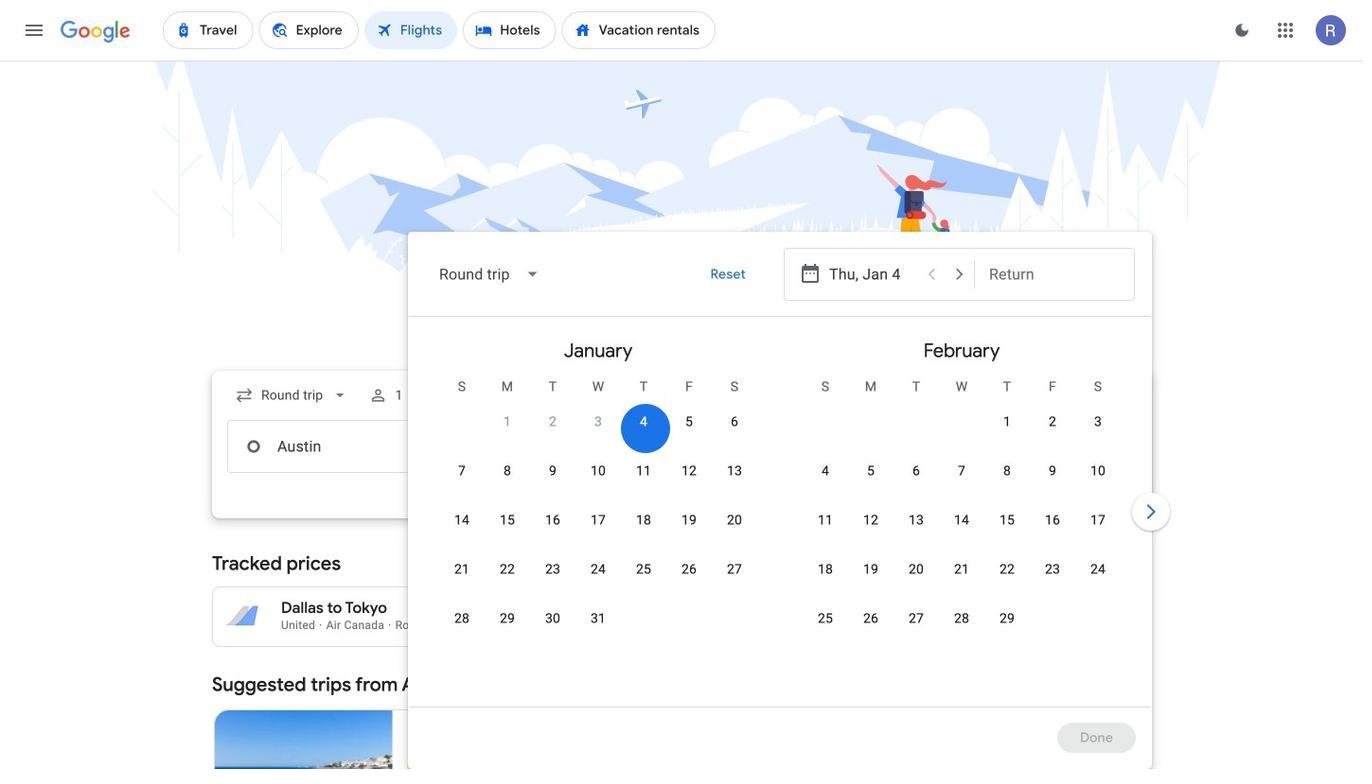 Task type: vqa. For each thing, say whether or not it's contained in the screenshot.
first 22 from left
no



Task type: describe. For each thing, give the bounding box(es) containing it.
tue, jan 9 element
[[549, 462, 557, 481]]

wed, jan 3 element
[[594, 413, 602, 432]]

wed, feb 28 element
[[954, 610, 969, 629]]

fri, jan 26 element
[[681, 560, 697, 579]]

grid inside "flight" search field
[[416, 325, 1143, 718]]

sat, feb 3 element
[[1094, 413, 1102, 432]]

row down wed, feb 7 element
[[803, 503, 1121, 557]]

3139 US dollars text field
[[460, 599, 504, 618]]

633 US dollars text field
[[789, 617, 819, 632]]

1 return text field from the top
[[989, 249, 1120, 300]]

row up wed, jan 17 element
[[439, 453, 757, 507]]

fri, feb 9 element
[[1049, 462, 1056, 481]]

mon, jan 8 element
[[504, 462, 511, 481]]

mon, feb 26 element
[[863, 610, 878, 629]]

mon, feb 19 element
[[863, 560, 878, 579]]

456 US dollars text field
[[784, 599, 819, 618]]

sat, jan 27 element
[[727, 560, 742, 579]]

change appearance image
[[1219, 8, 1265, 53]]

mon, jan 29 element
[[500, 610, 515, 629]]

row up wed, jan 10 element
[[485, 397, 757, 458]]

thu, feb 29 element
[[1000, 610, 1015, 629]]

mon, jan 1 element
[[504, 413, 511, 432]]

sun, jan 28 element
[[454, 610, 470, 629]]

wed, jan 24 element
[[591, 560, 606, 579]]

next image
[[1128, 489, 1174, 535]]

suggested trips from austin region
[[212, 663, 1151, 770]]

sun, feb 25 element
[[818, 610, 833, 629]]

wed, jan 10 element
[[591, 462, 606, 481]]

thu, jan 11 element
[[636, 462, 651, 481]]

fri, jan 19 element
[[681, 511, 697, 530]]

sun, feb 11 element
[[818, 511, 833, 530]]

1 row group from the left
[[416, 325, 780, 700]]

spirit image
[[408, 766, 423, 770]]

thu, jan 18 element
[[636, 511, 651, 530]]

3 cell from the left
[[1030, 505, 1075, 550]]

2 return text field from the top
[[989, 421, 1120, 472]]

row up fri, feb 9 "element" in the bottom of the page
[[984, 397, 1121, 458]]

Departure text field
[[829, 421, 960, 472]]

sat, feb 10 element
[[1090, 462, 1106, 481]]

2 cell from the left
[[984, 505, 1030, 550]]

wed, jan 31 element
[[591, 610, 606, 629]]

row up 'wed, feb 28' element
[[803, 552, 1121, 606]]

mon, jan 22 element
[[500, 560, 515, 579]]

tue, jan 23 element
[[545, 560, 560, 579]]

4 cell from the left
[[1075, 505, 1121, 550]]



Task type: locate. For each thing, give the bounding box(es) containing it.
mon, feb 5 element
[[867, 462, 875, 481]]

None field
[[424, 252, 555, 297], [227, 379, 357, 413], [424, 252, 555, 297], [227, 379, 357, 413]]

mon, feb 12 element
[[863, 511, 878, 530]]

cell down wed, feb 7 element
[[939, 505, 984, 550]]

2177 US dollars text field
[[463, 617, 504, 632]]

tue, jan 16 element
[[545, 511, 560, 530]]

mon, jan 15 element
[[500, 511, 515, 530]]

row
[[485, 397, 757, 458], [984, 397, 1121, 458], [439, 453, 757, 507], [803, 453, 1121, 507], [439, 503, 757, 557], [803, 503, 1121, 557], [439, 552, 757, 606], [803, 552, 1121, 606], [439, 601, 621, 655], [803, 601, 1030, 655]]

tue, feb 27 element
[[909, 610, 924, 629]]

wed, feb 7 element
[[958, 462, 966, 481]]

row group
[[416, 325, 780, 700], [780, 325, 1143, 700]]

thu, feb 8 element
[[1003, 462, 1011, 481]]

row up wed, jan 24 element
[[439, 503, 757, 557]]

tue, jan 2 element
[[549, 413, 557, 432]]

thu, feb 1 element
[[1003, 413, 1011, 432]]

None text field
[[227, 420, 494, 473]]

sun, jan 7 element
[[458, 462, 466, 481]]

main menu image
[[23, 19, 45, 42]]

sat, jan 6 element
[[731, 413, 738, 432]]

tracked prices region
[[212, 541, 1151, 647]]

fri, jan 12 element
[[681, 462, 697, 481]]

0 vertical spatial return text field
[[989, 249, 1120, 300]]

row down tue, jan 23 element at the bottom of the page
[[439, 601, 621, 655]]

sat, jan 20 element
[[727, 511, 742, 530]]

Flight search field
[[197, 232, 1174, 770]]

sun, jan 21 element
[[454, 560, 470, 579]]

tue, jan 30 element
[[545, 610, 560, 629]]

grid
[[416, 325, 1143, 718]]

tue, feb 6 element
[[912, 462, 920, 481]]

fri, feb 2 element
[[1049, 413, 1056, 432]]

Return text field
[[989, 249, 1120, 300], [989, 421, 1120, 472]]

row up wed, jan 31 element
[[439, 552, 757, 606]]

cell left the next image
[[1075, 505, 1121, 550]]

row down mon, feb 19 element at right
[[803, 601, 1030, 655]]

Departure text field
[[829, 249, 916, 300]]

sun, jan 14 element
[[454, 511, 470, 530]]

sun, feb 4 element
[[822, 462, 829, 481]]

fri, jan 5 element
[[685, 413, 693, 432]]

thu, jan 25 element
[[636, 560, 651, 579]]

thu, jan 4, departure date. element
[[640, 413, 647, 432]]

sat, jan 13 element
[[727, 462, 742, 481]]

cell
[[939, 505, 984, 550], [984, 505, 1030, 550], [1030, 505, 1075, 550], [1075, 505, 1121, 550]]

2 row group from the left
[[780, 325, 1143, 700]]

1 vertical spatial return text field
[[989, 421, 1120, 472]]

cell down thu, feb 8 element at the bottom right
[[984, 505, 1030, 550]]

cell down fri, feb 9 "element" in the bottom of the page
[[1030, 505, 1075, 550]]

row down thu, feb 1 element
[[803, 453, 1121, 507]]

wed, jan 17 element
[[591, 511, 606, 530]]

1 cell from the left
[[939, 505, 984, 550]]

sun, feb 18 element
[[818, 560, 833, 579]]



